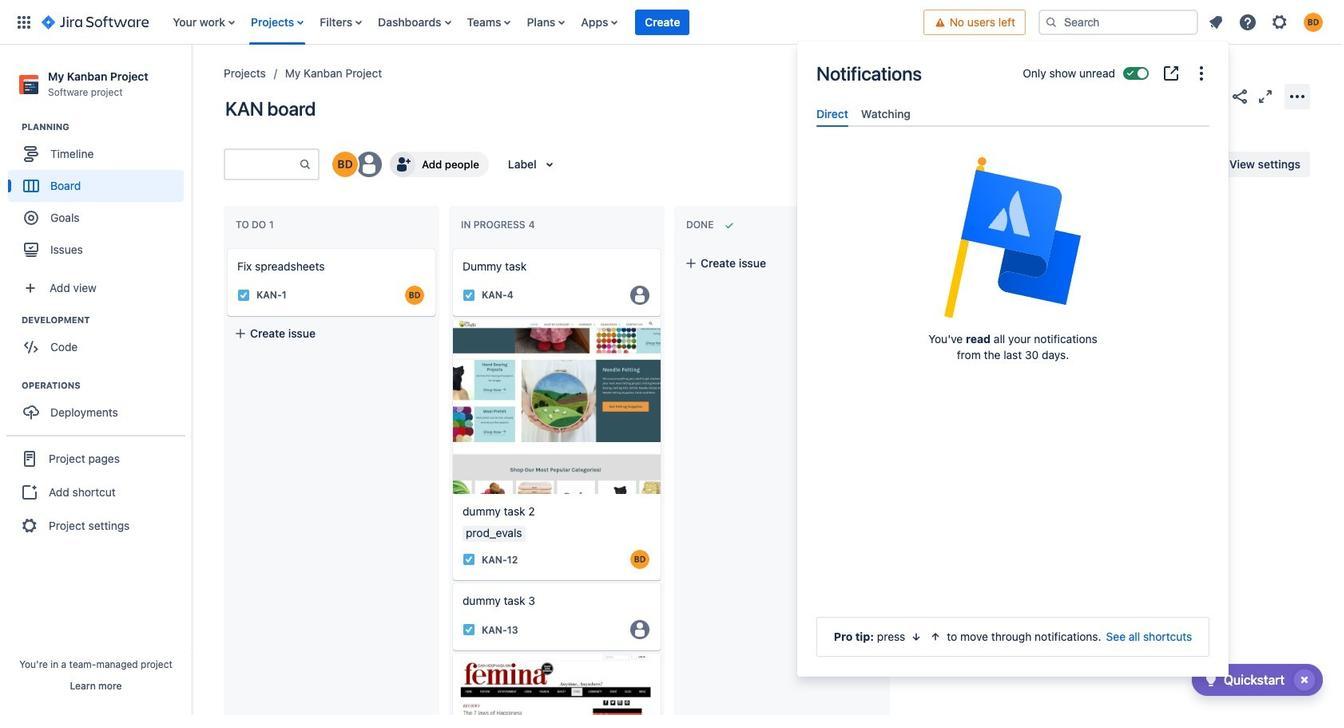 Task type: locate. For each thing, give the bounding box(es) containing it.
task image
[[237, 289, 250, 302], [463, 289, 475, 302], [463, 554, 475, 567], [463, 624, 475, 637]]

in progress element
[[461, 219, 538, 231]]

jira software image
[[42, 12, 149, 32], [42, 12, 149, 32]]

2 heading from the top
[[22, 314, 191, 327]]

list
[[165, 0, 923, 44], [1202, 8, 1333, 36]]

import image
[[1015, 155, 1034, 174]]

0 vertical spatial heading
[[22, 121, 191, 134]]

group
[[8, 121, 191, 271], [8, 314, 191, 368], [8, 380, 191, 434], [6, 436, 185, 549]]

1 vertical spatial heading
[[22, 314, 191, 327]]

sidebar navigation image
[[174, 64, 209, 96]]

3 heading from the top
[[22, 380, 191, 392]]

None search field
[[1039, 9, 1198, 35]]

dialog
[[797, 42, 1229, 678]]

operations image
[[2, 376, 22, 396]]

tab list
[[810, 101, 1216, 127]]

add people image
[[393, 155, 412, 174]]

group for operations image
[[8, 380, 191, 434]]

dismiss quickstart image
[[1292, 668, 1317, 693]]

planning image
[[2, 118, 22, 137]]

banner
[[0, 0, 1342, 45]]

2 vertical spatial heading
[[22, 380, 191, 392]]

heading
[[22, 121, 191, 134], [22, 314, 191, 327], [22, 380, 191, 392]]

arrow up image
[[929, 631, 942, 644]]

Search this board text field
[[225, 150, 299, 179]]

heading for group for planning image
[[22, 121, 191, 134]]

list item
[[635, 0, 690, 44]]

1 heading from the top
[[22, 121, 191, 134]]

your profile and settings image
[[1304, 12, 1323, 32]]

tab panel
[[810, 127, 1216, 142]]

heading for development icon's group
[[22, 314, 191, 327]]

search image
[[1045, 16, 1058, 28]]

appswitcher icon image
[[14, 12, 34, 32]]

1 horizontal spatial list
[[1202, 8, 1333, 36]]

star kan board image
[[1205, 87, 1224, 106]]



Task type: describe. For each thing, give the bounding box(es) containing it.
to do element
[[236, 219, 277, 231]]

Search field
[[1039, 9, 1198, 35]]

help image
[[1238, 12, 1258, 32]]

settings image
[[1270, 12, 1290, 32]]

more image
[[1192, 64, 1211, 83]]

notifications image
[[1206, 12, 1226, 32]]

0 horizontal spatial list
[[165, 0, 923, 44]]

more actions image
[[1288, 87, 1307, 106]]

arrow down image
[[910, 631, 923, 644]]

enter full screen image
[[1256, 87, 1275, 106]]

goal image
[[24, 211, 38, 225]]

development image
[[2, 311, 22, 330]]

group for planning image
[[8, 121, 191, 271]]

check image
[[1202, 671, 1221, 690]]

heading for operations image's group
[[22, 380, 191, 392]]

sidebar element
[[0, 45, 192, 716]]

primary element
[[10, 0, 923, 44]]

create issue image
[[217, 238, 236, 257]]

open notifications in a new tab image
[[1162, 64, 1181, 83]]

group for development icon
[[8, 314, 191, 368]]



Task type: vqa. For each thing, say whether or not it's contained in the screenshot.
the right Task icon
no



